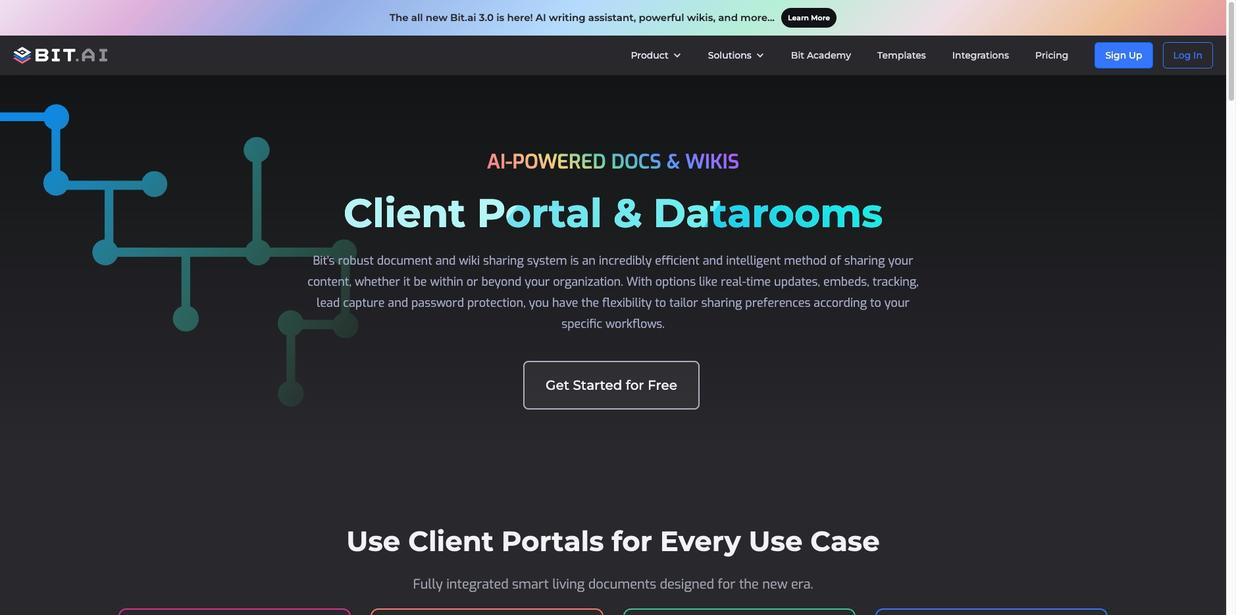 Task type: describe. For each thing, give the bounding box(es) containing it.
&
[[667, 149, 680, 175]]

tailor
[[670, 295, 698, 311]]

documents
[[588, 575, 657, 593]]

0 vertical spatial is
[[497, 11, 505, 24]]

0 vertical spatial client
[[344, 189, 466, 237]]

like
[[699, 274, 718, 290]]

time
[[746, 274, 771, 290]]

real-
[[721, 274, 746, 290]]

0 vertical spatial your
[[889, 253, 914, 269]]

or
[[467, 274, 478, 290]]

docs
[[611, 149, 662, 175]]

bit's robust document and wiki sharing system is an incredibly efficient and intelligent method of sharing your content, whether it be within or beyond your organization. with options like real-time updates, embeds, tracking, lead capture and password protection, you have the flexibility to tailor sharing preferences according to your specific workflows.
[[308, 253, 919, 332]]

pricing
[[1036, 49, 1069, 61]]

integrated
[[447, 575, 509, 593]]

0 horizontal spatial sharing
[[483, 253, 524, 269]]

free
[[648, 377, 677, 393]]

1 vertical spatial the
[[739, 575, 759, 593]]

within
[[430, 274, 463, 290]]

2 vertical spatial your
[[885, 295, 910, 311]]

organization.
[[553, 274, 623, 290]]

bit's
[[313, 253, 335, 269]]

navigation containing product
[[618, 36, 1227, 75]]

fully
[[413, 575, 443, 593]]

flexibility
[[603, 295, 652, 311]]

0 horizontal spatial new
[[426, 11, 448, 24]]

the all new bit.ai 3.0 is here! ai writing assistant, powerful wikis, and more...
[[390, 11, 775, 24]]

get
[[546, 377, 570, 393]]

bit academy link
[[778, 36, 865, 75]]

solutions
[[708, 49, 752, 61]]

portals
[[502, 524, 604, 558]]

get started for free
[[546, 377, 677, 393]]

powerful
[[639, 11, 685, 24]]

you
[[529, 295, 549, 311]]

client portal & datarooms
[[344, 189, 883, 237]]

document
[[377, 253, 432, 269]]

pricing link
[[1023, 36, 1082, 75]]

living
[[553, 575, 585, 593]]

powered
[[513, 149, 606, 175]]

portal
[[477, 189, 602, 237]]

sign up
[[1106, 49, 1143, 61]]

options
[[656, 274, 696, 290]]

efficient
[[655, 253, 700, 269]]

wiki
[[459, 253, 480, 269]]

method
[[784, 253, 827, 269]]

more...
[[741, 11, 775, 24]]

integrations link
[[939, 36, 1023, 75]]

updates,
[[774, 274, 821, 290]]

3.0
[[479, 11, 494, 24]]

all
[[411, 11, 423, 24]]

bit
[[791, 49, 805, 61]]

solutions button
[[695, 36, 778, 75]]

tracking,
[[873, 274, 919, 290]]

lead
[[317, 295, 340, 311]]

be
[[414, 274, 427, 290]]

1 vertical spatial for
[[612, 524, 652, 558]]

2 image
[[756, 51, 765, 60]]

1 vertical spatial your
[[525, 274, 550, 290]]

and up like
[[703, 253, 723, 269]]

smart
[[512, 575, 549, 593]]

2 to from the left
[[870, 295, 882, 311]]

integrations
[[953, 49, 1009, 61]]

learn more
[[788, 13, 830, 22]]

learn more link
[[782, 8, 837, 28]]

more
[[811, 13, 830, 22]]

password
[[412, 295, 464, 311]]

1 to from the left
[[655, 295, 666, 311]]

and down the it
[[388, 295, 408, 311]]



Task type: vqa. For each thing, say whether or not it's contained in the screenshot.
on
no



Task type: locate. For each thing, give the bounding box(es) containing it.
sign up link
[[1095, 42, 1153, 68]]

the down organization. on the top of the page
[[582, 295, 599, 311]]

is right 3.0
[[497, 11, 505, 24]]

ai-powered docs & wikis
[[487, 149, 740, 175]]

have
[[552, 295, 578, 311]]

bit.ai
[[450, 11, 476, 24]]

it
[[403, 274, 411, 290]]

wikis
[[686, 149, 740, 175]]

and
[[719, 11, 738, 24], [436, 253, 456, 269], [703, 253, 723, 269], [388, 295, 408, 311]]

here!
[[507, 11, 533, 24]]

0 horizontal spatial to
[[655, 295, 666, 311]]

for left free
[[626, 377, 644, 393]]

new
[[426, 11, 448, 24], [763, 575, 788, 593]]

for
[[626, 377, 644, 393], [612, 524, 652, 558], [718, 575, 736, 593]]

1 horizontal spatial the
[[739, 575, 759, 593]]

learn
[[788, 13, 809, 22]]

0 horizontal spatial the
[[582, 295, 599, 311]]

1 horizontal spatial to
[[870, 295, 882, 311]]

2 vertical spatial for
[[718, 575, 736, 593]]

beyond
[[482, 274, 522, 290]]

in
[[1194, 49, 1203, 61]]

up
[[1129, 49, 1143, 61]]

according
[[814, 295, 867, 311]]

2 image
[[673, 51, 682, 60]]

sharing down real-
[[702, 295, 742, 311]]

product button
[[618, 36, 695, 75]]

2 use from the left
[[749, 524, 803, 558]]

intelligent
[[726, 253, 781, 269]]

academy
[[807, 49, 851, 61]]

1 vertical spatial is
[[570, 253, 579, 269]]

to down tracking,
[[870, 295, 882, 311]]

1 vertical spatial client
[[408, 524, 494, 558]]

& datarooms
[[614, 189, 883, 237]]

0 horizontal spatial use
[[347, 524, 401, 558]]

fully integrated smart living documents designed for the new era.
[[413, 575, 814, 593]]

bit academy
[[791, 49, 851, 61]]

product
[[631, 49, 669, 61]]

0 vertical spatial new
[[426, 11, 448, 24]]

started
[[573, 377, 623, 393]]

of
[[830, 253, 841, 269]]

ai-
[[487, 149, 513, 175]]

sharing up embeds,
[[845, 253, 885, 269]]

1 horizontal spatial use
[[749, 524, 803, 558]]

to left "tailor"
[[655, 295, 666, 311]]

incredibly
[[599, 253, 652, 269]]

new left era.
[[763, 575, 788, 593]]

0 vertical spatial the
[[582, 295, 599, 311]]

assistant,
[[589, 11, 636, 24]]

log in
[[1174, 49, 1203, 61]]

for up documents on the bottom of the page
[[612, 524, 652, 558]]

ai writing
[[536, 11, 586, 24]]

is
[[497, 11, 505, 24], [570, 253, 579, 269]]

client up the fully
[[408, 524, 494, 558]]

case
[[811, 524, 880, 558]]

banner
[[0, 36, 1227, 75]]

for right designed
[[718, 575, 736, 593]]

system
[[527, 253, 567, 269]]

get started for free link
[[524, 361, 700, 410]]

0 vertical spatial for
[[626, 377, 644, 393]]

use client portals for every use case
[[347, 524, 880, 558]]

is left an
[[570, 253, 579, 269]]

the left era.
[[739, 575, 759, 593]]

2 horizontal spatial sharing
[[845, 253, 885, 269]]

robust
[[338, 253, 374, 269]]

0 horizontal spatial is
[[497, 11, 505, 24]]

embeds,
[[824, 274, 870, 290]]

client
[[344, 189, 466, 237], [408, 524, 494, 558]]

log in link
[[1163, 42, 1214, 68]]

every
[[660, 524, 741, 558]]

your down tracking,
[[885, 295, 910, 311]]

the inside bit's robust document and wiki sharing system is an incredibly efficient and intelligent method of sharing your content, whether it be within or beyond your organization. with options like real-time updates, embeds, tracking, lead capture and password protection, you have the flexibility to tailor sharing preferences according to your specific workflows.
[[582, 295, 599, 311]]

1 vertical spatial new
[[763, 575, 788, 593]]

sharing up beyond at the top left of page
[[483, 253, 524, 269]]

1 horizontal spatial is
[[570, 253, 579, 269]]

with
[[627, 274, 652, 290]]

wikis,
[[687, 11, 716, 24]]

an
[[582, 253, 596, 269]]

your up you
[[525, 274, 550, 290]]

content,
[[308, 274, 352, 290]]

templates
[[878, 49, 926, 61]]

banner containing product
[[0, 36, 1227, 75]]

1 use from the left
[[347, 524, 401, 558]]

workflows.
[[606, 316, 665, 332]]

your
[[889, 253, 914, 269], [525, 274, 550, 290], [885, 295, 910, 311]]

1 horizontal spatial new
[[763, 575, 788, 593]]

preferences
[[746, 295, 811, 311]]

to
[[655, 295, 666, 311], [870, 295, 882, 311]]

and right wikis,
[[719, 11, 738, 24]]

is inside bit's robust document and wiki sharing system is an incredibly efficient and intelligent method of sharing your content, whether it be within or beyond your organization. with options like real-time updates, embeds, tracking, lead capture and password protection, you have the flexibility to tailor sharing preferences according to your specific workflows.
[[570, 253, 579, 269]]

log
[[1174, 49, 1191, 61]]

sign
[[1106, 49, 1127, 61]]

your up tracking,
[[889, 253, 914, 269]]

use
[[347, 524, 401, 558], [749, 524, 803, 558]]

new right the all
[[426, 11, 448, 24]]

whether
[[355, 274, 400, 290]]

era.
[[791, 575, 814, 593]]

capture
[[343, 295, 385, 311]]

designed
[[660, 575, 714, 593]]

sharing
[[483, 253, 524, 269], [845, 253, 885, 269], [702, 295, 742, 311]]

protection,
[[467, 295, 526, 311]]

navigation
[[618, 36, 1227, 75]]

client up document on the left
[[344, 189, 466, 237]]

templates link
[[865, 36, 939, 75]]

1 horizontal spatial sharing
[[702, 295, 742, 311]]

the
[[390, 11, 409, 24]]

and up within
[[436, 253, 456, 269]]



